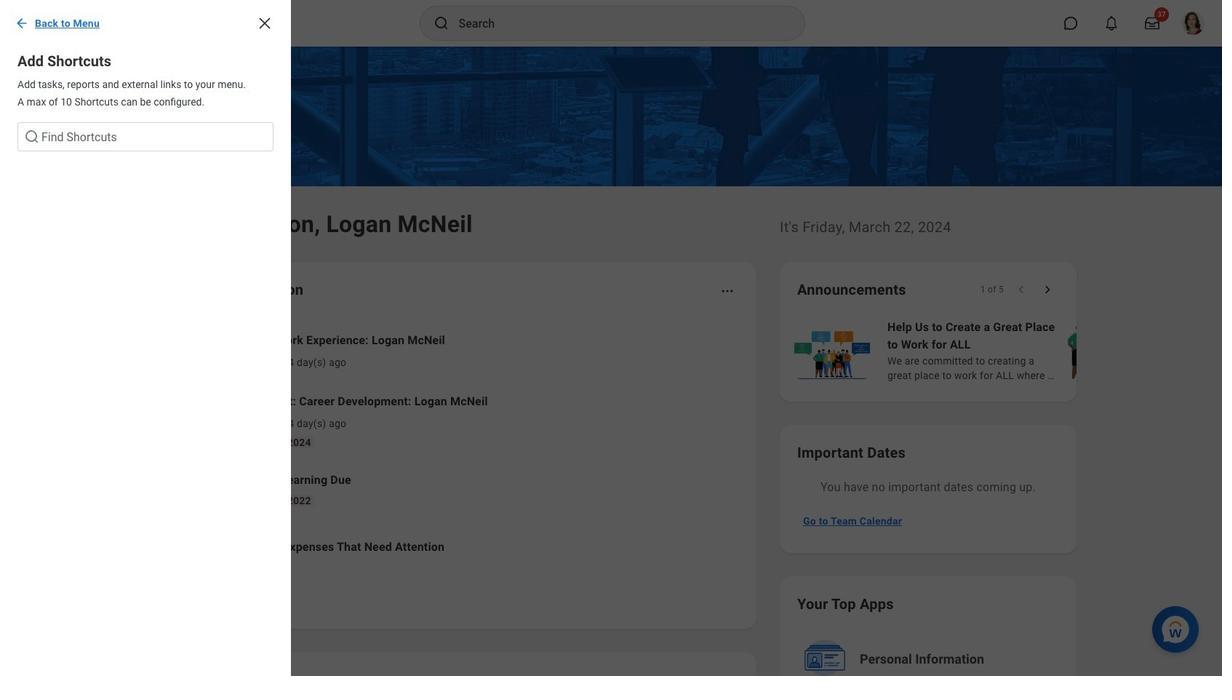 Task type: vqa. For each thing, say whether or not it's contained in the screenshot.
list
yes



Task type: locate. For each thing, give the bounding box(es) containing it.
x image
[[256, 15, 274, 32]]

main content
[[0, 47, 1222, 676]]

list
[[0, 169, 291, 180], [792, 317, 1222, 384], [163, 320, 739, 576]]

banner
[[0, 0, 1222, 47]]

chevron right small image
[[1041, 282, 1055, 297]]

profile logan mcneil element
[[1173, 7, 1214, 39]]

chevron left small image
[[1014, 282, 1029, 297]]

search image
[[23, 128, 41, 146]]

search image
[[433, 15, 450, 32]]

inbox large image
[[1145, 16, 1160, 31]]

notifications large image
[[1105, 16, 1119, 31]]

status
[[981, 284, 1004, 295]]

Search field
[[17, 122, 274, 151]]



Task type: describe. For each thing, give the bounding box(es) containing it.
global navigation dialog
[[0, 0, 291, 676]]

arrow left image
[[15, 16, 29, 31]]



